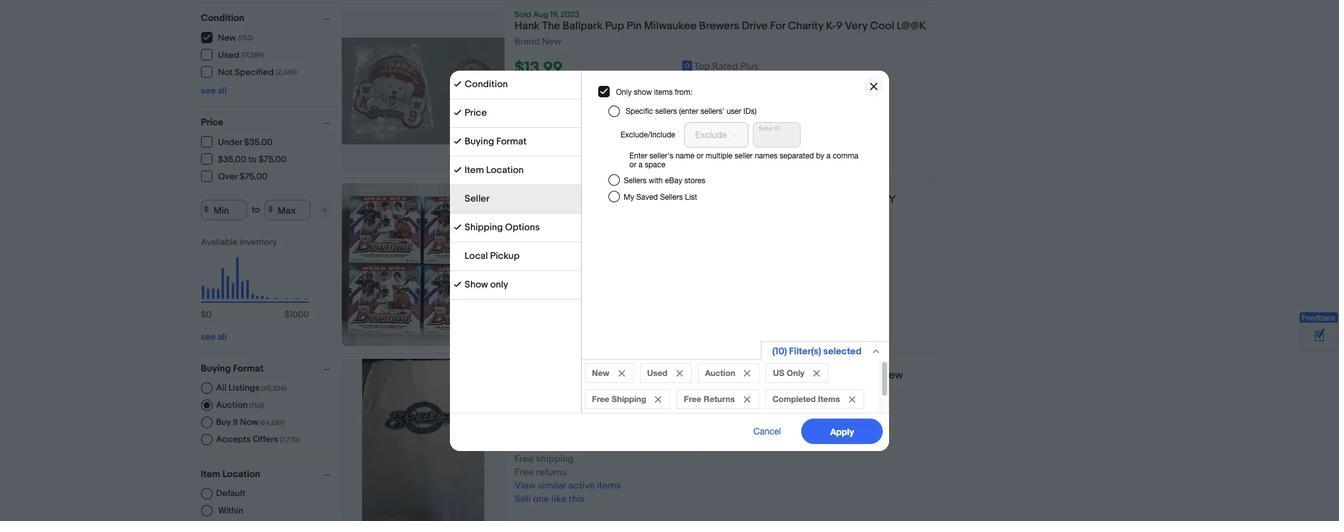 Task type: vqa. For each thing, say whether or not it's contained in the screenshot.
the top metal
no



Task type: describe. For each thing, give the bounding box(es) containing it.
dialog containing condition
[[0, 0, 1340, 522]]

1 bid for $79.99
[[515, 264, 534, 277]]

1 vertical spatial $35.00
[[218, 154, 247, 165]]

items inside milwaukee-market (18,596) 100% free shipping free returns view similar active items sell one like this
[[597, 480, 621, 493]]

sellers
[[656, 107, 677, 116]]

now
[[240, 417, 258, 428]]

free returns view similar active items sell one like this
[[515, 291, 621, 330]]

bid for $79.99
[[520, 264, 534, 277]]

milwaukee- for milwaukee-market (18,596) 100% free shipping
[[683, 77, 733, 89]]

all listings (65,334)
[[216, 382, 287, 393]]

0 horizontal spatial sellers
[[624, 176, 647, 185]]

100% for milwaukee-market (18,596) 100% free shipping free returns view similar active items sell one like this
[[800, 440, 823, 452]]

aug for $13.99
[[534, 10, 549, 20]]

returns
[[704, 394, 735, 404]]

1 for $79.99
[[515, 264, 518, 277]]

user
[[727, 107, 742, 116]]

(18,596) for milwaukee-market (18,596) 100% free shipping
[[765, 77, 798, 89]]

(65,334)
[[261, 384, 287, 393]]

(2,369)
[[276, 68, 297, 76]]

$35.00 to $75.00
[[218, 154, 287, 165]]

multiple
[[706, 151, 733, 160]]

seller
[[735, 151, 753, 160]]

milwaukee inside sold  aug 19, 2023 hank the ballpark pup pin milwaukee brewers drive for charity k-9 very cool l@@k brand new
[[645, 20, 697, 32]]

new inside 'milwaukee brewers promo sga blanket big huge 39" x 56" baseball brand new l@@k !'
[[881, 370, 903, 382]]

not specified (2,369)
[[218, 67, 297, 78]]

0 vertical spatial $35.00
[[244, 137, 273, 148]]

sealed
[[515, 207, 554, 220]]

(10) filter(s) selected button
[[761, 341, 890, 361]]

available inventory
[[201, 237, 277, 247]]

market for milwaukee-market (18,596) 100% free shipping
[[733, 77, 763, 89]]

sell inside free returns view similar active items sell one like this
[[515, 318, 531, 330]]

show only
[[465, 279, 509, 291]]

milwaukee brewers promo sga blanket big huge 39" x 56" baseball brand new l@@k ! link
[[515, 370, 935, 399]]

only show items from:
[[616, 87, 693, 96]]

local
[[465, 250, 488, 262]]

apply
[[831, 426, 855, 437]]

items
[[819, 394, 841, 404]]

brewers inside 'milwaukee brewers promo sga blanket big huge 39" x 56" baseball brand new l@@k !'
[[570, 370, 610, 382]]

cards
[[753, 194, 783, 206]]

top for top rated plus 1 bid
[[695, 424, 711, 436]]

exclude/include
[[621, 130, 676, 139]]

seller's
[[650, 151, 674, 160]]

 (65,334) Items text field
[[260, 384, 287, 393]]

charity
[[788, 20, 824, 32]]

0
[[206, 309, 212, 320]]

 (7,770) Items text field
[[278, 436, 300, 444]]

baseball for brand
[[805, 370, 848, 382]]

this inside free returns view similar active items sell one like this
[[569, 318, 585, 330]]

top rated plus
[[695, 61, 759, 73]]

bid inside top rated plus 1 bid
[[520, 440, 534, 452]]

Minimum Value in $ text field
[[201, 200, 247, 220]]

item location button
[[201, 468, 336, 481]]

sold  aug 19, 2023 lot of 4 (four) 2021 bowman baseball trading cards mega boxes factory sealed brand new
[[515, 183, 897, 235]]

specified
[[235, 67, 274, 78]]

k-
[[826, 20, 837, 32]]

with
[[649, 176, 663, 185]]

from:
[[675, 87, 693, 96]]

ebay
[[665, 176, 683, 185]]

market for milwaukee-market (18,596) 100% free shipping free returns view similar active items sell one like this
[[733, 440, 763, 452]]

auction for auction
[[705, 368, 736, 378]]

default
[[216, 488, 245, 499]]

specific
[[626, 107, 654, 116]]

free inside free returns view similar active items sell one like this
[[515, 291, 534, 303]]

ids)
[[744, 107, 757, 116]]

drive
[[742, 20, 768, 32]]

similar inside view similar active items sell one like this
[[538, 117, 566, 129]]

under
[[218, 137, 242, 148]]

buying for buying format tab
[[465, 135, 494, 147]]

view inside free returns view similar active items sell one like this
[[515, 305, 536, 317]]

new inside sold  aug 19, 2023 hank the ballpark pup pin milwaukee brewers drive for charity k-9 very cool l@@k brand new
[[542, 36, 562, 48]]

view inside milwaukee-market (18,596) 100% free shipping free returns view similar active items sell one like this
[[515, 480, 536, 493]]

19, for $79.99
[[551, 183, 559, 194]]

brand inside 'milwaukee brewers promo sga blanket big huge 39" x 56" baseball brand new l@@k !'
[[850, 370, 879, 382]]

items inside free returns view similar active items sell one like this
[[597, 305, 621, 317]]

l@@k inside sold  aug 19, 2023 hank the ballpark pup pin milwaukee brewers drive for charity k-9 very cool l@@k brand new
[[897, 20, 927, 32]]

very
[[846, 20, 868, 32]]

active inside milwaukee-market (18,596) 100% free shipping free returns view similar active items sell one like this
[[569, 480, 595, 493]]

shipping options
[[465, 221, 540, 233]]

buying for the buying format dropdown button
[[201, 363, 231, 375]]

my
[[624, 193, 635, 202]]

item location for item location "dropdown button"
[[201, 468, 260, 481]]

l@@k inside 'milwaukee brewers promo sga blanket big huge 39" x 56" baseball brand new l@@k !'
[[515, 383, 544, 396]]

price for price tab
[[465, 107, 487, 119]]

mega
[[785, 194, 814, 206]]

19, for $13.99
[[551, 10, 559, 20]]

0 horizontal spatial a
[[639, 160, 643, 169]]

aug for $79.99
[[534, 183, 549, 194]]

x
[[778, 370, 784, 382]]

pickup
[[490, 250, 520, 262]]

like inside milwaukee-market (18,596) 100% free shipping free returns view similar active items sell one like this
[[552, 494, 567, 506]]

format for the buying format dropdown button
[[233, 363, 264, 375]]

bowman
[[623, 194, 666, 206]]

56"
[[787, 370, 803, 382]]

1 vertical spatial to
[[252, 204, 260, 215]]

specific sellers (enter sellers' user ids)
[[626, 107, 757, 116]]

3 sell one like this link from the top
[[515, 494, 585, 506]]

pin
[[627, 20, 642, 32]]

remove filter - show only - free returns image
[[744, 396, 751, 403]]

buy
[[216, 417, 231, 428]]

default link
[[201, 488, 245, 500]]

(7,770)
[[280, 436, 300, 444]]

not
[[218, 67, 233, 78]]

one inside milwaukee-market (18,596) 100% free shipping free returns view similar active items sell one like this
[[533, 494, 550, 506]]

huge
[[731, 370, 757, 382]]

1 vertical spatial sellers
[[660, 193, 683, 202]]

0 vertical spatial to
[[248, 154, 257, 165]]

1 vertical spatial shipping
[[612, 394, 647, 404]]

0 horizontal spatial or
[[630, 160, 637, 169]]

filter applied image for price
[[454, 109, 462, 116]]

(17,389)
[[242, 51, 264, 59]]

(753) for auction
[[249, 402, 264, 410]]

shipping inside tab
[[465, 221, 503, 233]]

cancel button
[[740, 419, 796, 444]]

inventory
[[240, 237, 277, 247]]

auction for auction (753)
[[216, 400, 248, 410]]

returns inside milwaukee-market (18,596) 100% free shipping free returns view similar active items sell one like this
[[536, 467, 567, 479]]

lot of 4 (four) 2021 bowman baseball trading cards mega boxes factory sealed image
[[342, 183, 505, 346]]

location for 'item location' tab
[[486, 164, 524, 176]]

milwaukee- for milwaukee-market (18,596) 100% free shipping free returns view similar active items sell one like this
[[683, 440, 733, 452]]

see all for price
[[201, 331, 227, 342]]

graph of available inventory between $0 and $1000+ image
[[201, 237, 309, 326]]

by
[[817, 151, 825, 160]]

brand inside sold  aug 19, 2023 hank the ballpark pup pin milwaukee brewers drive for charity k-9 very cool l@@k brand new
[[515, 36, 540, 48]]

accepts offers (7,770)
[[216, 434, 300, 445]]

shipping options tab
[[450, 214, 581, 242]]

completed
[[773, 394, 816, 404]]

all for price
[[218, 331, 227, 342]]

0 horizontal spatial only
[[616, 87, 632, 96]]

one inside free returns view similar active items sell one like this
[[533, 318, 550, 330]]

!
[[547, 383, 550, 396]]

selected
[[824, 346, 862, 358]]

see all for condition
[[201, 85, 227, 96]]

apply button
[[802, 419, 883, 444]]

my saved sellers list
[[624, 193, 698, 202]]

sold  aug 19, 2023 hank the ballpark pup pin milwaukee brewers drive for charity k-9 very cool l@@k brand new
[[515, 10, 927, 48]]

over $75.00
[[218, 171, 268, 182]]

remove filter - condition - used image
[[677, 370, 683, 377]]

$75.00 inside the $35.00 to $75.00 link
[[259, 154, 287, 165]]

show
[[634, 87, 652, 96]]

show only tab
[[450, 271, 581, 300]]

list
[[685, 193, 698, 202]]

1 horizontal spatial a
[[827, 151, 831, 160]]

for
[[771, 20, 786, 32]]

enter
[[630, 151, 648, 160]]

name
[[676, 151, 695, 160]]

accepts
[[216, 434, 251, 445]]

2023 for $79.99
[[561, 183, 580, 194]]

remove filter - shipping options - free shipping image
[[656, 396, 662, 403]]

condition tab
[[450, 70, 581, 99]]

sga
[[648, 370, 670, 382]]

filter(s)
[[790, 346, 822, 358]]



Task type: locate. For each thing, give the bounding box(es) containing it.
see all down 0
[[201, 331, 227, 342]]

2 see from the top
[[201, 331, 216, 342]]

sell one like this link for $79.99
[[515, 318, 585, 330]]

1 vertical spatial active
[[569, 305, 595, 317]]

0 vertical spatial top
[[695, 61, 711, 73]]

ballpark
[[563, 20, 603, 32]]

1 horizontal spatial or
[[697, 151, 704, 160]]

1 1 bid from the top
[[515, 77, 534, 89]]

sell one like this link for $13.99
[[515, 131, 585, 143]]

like inside view similar active items sell one like this
[[552, 131, 567, 143]]

2 shipping from the top
[[536, 454, 574, 466]]

under $35.00 link
[[201, 136, 273, 148]]

see all button for price
[[201, 331, 227, 342]]

19, right of
[[551, 183, 559, 194]]

buy it now (64,587)
[[216, 417, 285, 428]]

filter applied image
[[454, 109, 462, 116], [454, 223, 462, 231]]

buying format up the all
[[201, 363, 264, 375]]

baseball for trading
[[668, 194, 711, 206]]

1 milwaukee- from the top
[[683, 77, 733, 89]]

2 top from the top
[[695, 424, 711, 436]]

or left space
[[630, 160, 637, 169]]

only right the x
[[787, 368, 805, 378]]

1 market from the top
[[733, 77, 763, 89]]

plus inside top rated plus 1 bid
[[741, 424, 759, 436]]

None text field
[[753, 122, 801, 147]]

buying format inside tab
[[465, 135, 527, 147]]

0 vertical spatial aug
[[534, 10, 549, 20]]

1 for $13.99
[[515, 77, 518, 89]]

1 vertical spatial sold
[[515, 183, 532, 194]]

1 vertical spatial 1 bid
[[515, 264, 534, 277]]

market inside milwaukee-market (18,596) 100% free shipping free returns view similar active items sell one like this
[[733, 440, 763, 452]]

0 vertical spatial format
[[497, 135, 527, 147]]

100% right cancel button
[[800, 440, 823, 452]]

0 horizontal spatial price
[[201, 116, 224, 128]]

1 plus from the top
[[741, 61, 759, 73]]

(753) up used (17,389)
[[238, 34, 253, 42]]

 (753) Items text field
[[248, 402, 264, 410]]

condition up price tab
[[465, 78, 508, 90]]

1 horizontal spatial sellers
[[660, 193, 683, 202]]

sellers down "ebay"
[[660, 193, 683, 202]]

1 vertical spatial similar
[[538, 305, 566, 317]]

1 vertical spatial condition
[[465, 78, 508, 90]]

returns inside free returns view similar active items sell one like this
[[536, 291, 567, 303]]

(18,596) down the for
[[765, 77, 798, 89]]

3 active from the top
[[569, 480, 595, 493]]

shipping down seller
[[465, 221, 503, 233]]

2 like from the top
[[552, 318, 567, 330]]

1 active from the top
[[569, 117, 595, 129]]

options
[[505, 221, 540, 233]]

used
[[218, 50, 239, 61], [648, 368, 668, 378]]

active inside free returns view similar active items sell one like this
[[569, 305, 595, 317]]

milwaukee-market (18,596) 100% free shipping free returns view similar active items sell one like this
[[515, 440, 823, 506]]

plus for top rated plus
[[741, 61, 759, 73]]

2 (18,596) from the top
[[765, 440, 798, 452]]

3 view similar active items link from the top
[[515, 480, 621, 493]]

0 horizontal spatial brewers
[[570, 370, 610, 382]]

buying format button
[[201, 363, 336, 375]]

19, inside sold  aug 19, 2023 lot of 4 (four) 2021 bowman baseball trading cards mega boxes factory sealed brand new
[[551, 183, 559, 194]]

price tab
[[450, 99, 581, 128]]

1 bid up price tab
[[515, 77, 534, 89]]

2 2023 from the top
[[561, 183, 580, 194]]

view similar active items link for $13.99
[[515, 117, 621, 129]]

2023 right 4 on the top of page
[[561, 183, 580, 194]]

condition for condition tab
[[465, 78, 508, 90]]

saved
[[637, 193, 658, 202]]

$13.99
[[515, 59, 563, 78]]

items inside view similar active items sell one like this
[[597, 117, 621, 129]]

aug left 4 on the top of page
[[534, 183, 549, 194]]

top for top rated plus
[[695, 61, 711, 73]]

stores
[[685, 176, 706, 185]]

like inside free returns view similar active items sell one like this
[[552, 318, 567, 330]]

0 vertical spatial item
[[465, 164, 484, 176]]

(four)
[[562, 194, 596, 206]]

all
[[218, 85, 227, 96], [218, 331, 227, 342]]

2 vertical spatial view
[[515, 480, 536, 493]]

2 milwaukee- from the top
[[683, 440, 733, 452]]

2023 inside sold  aug 19, 2023 hank the ballpark pup pin milwaukee brewers drive for charity k-9 very cool l@@k brand new
[[561, 10, 580, 20]]

1 horizontal spatial buying format
[[465, 135, 527, 147]]

0 vertical spatial returns
[[536, 291, 567, 303]]

used inside dialog
[[648, 368, 668, 378]]

1 horizontal spatial item location
[[465, 164, 524, 176]]

filter applied image for shipping options
[[454, 223, 462, 231]]

item for 'item location' tab
[[465, 164, 484, 176]]

baseball inside sold  aug 19, 2023 lot of 4 (four) 2021 bowman baseball trading cards mega boxes factory sealed brand new
[[668, 194, 711, 206]]

format up all listings (65,334)
[[233, 363, 264, 375]]

within
[[218, 506, 243, 517]]

0 horizontal spatial condition
[[201, 12, 244, 24]]

price down condition tab
[[465, 107, 487, 119]]

1 horizontal spatial item
[[465, 164, 484, 176]]

2 aug from the top
[[534, 183, 549, 194]]

1 horizontal spatial only
[[787, 368, 805, 378]]

to
[[248, 154, 257, 165], [252, 204, 260, 215]]

new (753)
[[218, 32, 253, 43]]

buying format for buying format tab
[[465, 135, 527, 147]]

0 vertical spatial see all button
[[201, 85, 227, 96]]

1 bid from the top
[[520, 77, 534, 89]]

remove filter - buying format - auction image
[[745, 370, 751, 377]]

lot of 4 (four) 2021 bowman baseball trading cards mega boxes factory sealed link
[[515, 194, 935, 224]]

1 (18,596) from the top
[[765, 77, 798, 89]]

(18,596) inside milwaukee-market (18,596) 100% free shipping free returns view similar active items sell one like this
[[765, 440, 798, 452]]

1 horizontal spatial auction
[[705, 368, 736, 378]]

2 sell from the top
[[515, 318, 531, 330]]

0 vertical spatial l@@k
[[897, 20, 927, 32]]

1 vertical spatial item location
[[201, 468, 260, 481]]

price button
[[201, 116, 336, 128]]

space
[[645, 160, 666, 169]]

cool
[[871, 20, 895, 32]]

to left maximum value in $ text field
[[252, 204, 260, 215]]

see all button down the not
[[201, 85, 227, 96]]

view similar active items link for $79.99
[[515, 305, 621, 317]]

shipping down promo
[[612, 394, 647, 404]]

3 sell from the top
[[515, 494, 531, 506]]

2 sell one like this link from the top
[[515, 318, 585, 330]]

format down price tab
[[497, 135, 527, 147]]

1 vertical spatial view similar active items link
[[515, 305, 621, 317]]

top up the milwaukee-market (18,596) 100% free shipping
[[695, 61, 711, 73]]

see all button
[[201, 85, 227, 96], [201, 331, 227, 342]]

plus down 'remove filter - show only - free returns' icon
[[741, 424, 759, 436]]

milwaukee brewers promo sga blanket big huge 39" x 56" baseball brand new l@@k ! heading
[[515, 370, 903, 396]]

(18,596) inside the milwaukee-market (18,596) 100% free shipping
[[765, 77, 798, 89]]

milwaukee brewers promo sga blanket big huge 39" x 56" baseball brand new l@@k ! image
[[362, 359, 484, 522]]

1 vertical spatial 100%
[[800, 440, 823, 452]]

sold for $13.99
[[515, 10, 532, 20]]

0 vertical spatial filter applied image
[[454, 109, 462, 116]]

1 vertical spatial l@@k
[[515, 383, 544, 396]]

1 100% from the top
[[800, 77, 823, 89]]

top rated plus 1 bid
[[515, 424, 759, 452]]

0 vertical spatial sell one like this link
[[515, 131, 585, 143]]

0 horizontal spatial shipping
[[465, 221, 503, 233]]

market down cancel
[[733, 440, 763, 452]]

1 bid down pickup
[[515, 264, 534, 277]]

shipping inside milwaukee-market (18,596) 100% free shipping free returns view similar active items sell one like this
[[536, 454, 574, 466]]

dialog
[[0, 0, 1340, 522]]

sold for $79.99
[[515, 183, 532, 194]]

0 vertical spatial sold
[[515, 10, 532, 20]]

1 horizontal spatial location
[[486, 164, 524, 176]]

l@@k right cool
[[897, 20, 927, 32]]

2 sold from the top
[[515, 183, 532, 194]]

2023 inside sold  aug 19, 2023 lot of 4 (four) 2021 bowman baseball trading cards mega boxes factory sealed brand new
[[561, 183, 580, 194]]

the
[[543, 20, 561, 32]]

2 market from the top
[[733, 440, 763, 452]]

price up under
[[201, 116, 224, 128]]

item for item location "dropdown button"
[[201, 468, 220, 481]]

buying inside tab
[[465, 135, 494, 147]]

1 vertical spatial aug
[[534, 183, 549, 194]]

item location for 'item location' tab
[[465, 164, 524, 176]]

0 horizontal spatial milwaukee
[[515, 370, 568, 382]]

0 vertical spatial condition
[[201, 12, 244, 24]]

3 1 from the top
[[515, 440, 518, 452]]

item location tab
[[450, 156, 581, 185]]

0 vertical spatial brewers
[[700, 20, 740, 32]]

hank the ballpark pup pin milwaukee brewers drive for charity k-9 very cool l@@k image
[[342, 38, 505, 144]]

1 horizontal spatial price
[[465, 107, 487, 119]]

rated down sold  aug 19, 2023 hank the ballpark pup pin milwaukee brewers drive for charity k-9 very cool l@@k brand new at the top of page
[[713, 61, 739, 73]]

over $75.00 link
[[201, 170, 268, 182]]

19, right hank
[[551, 10, 559, 20]]

filter applied image inside shipping options tab
[[454, 223, 462, 231]]

milwaukee- inside the milwaukee-market (18,596) 100% free shipping
[[683, 77, 733, 89]]

1 19, from the top
[[551, 10, 559, 20]]

buying format down price tab
[[465, 135, 527, 147]]

similar inside milwaukee-market (18,596) 100% free shipping free returns view similar active items sell one like this
[[538, 480, 566, 493]]

milwaukee- down "free returns"
[[683, 440, 733, 452]]

$ 1000
[[284, 309, 309, 320]]

0 horizontal spatial format
[[233, 363, 264, 375]]

1 this from the top
[[569, 131, 585, 143]]

of
[[536, 194, 550, 206]]

brand down sealed
[[515, 223, 540, 235]]

0 vertical spatial only
[[616, 87, 632, 96]]

plus for top rated plus 1 bid
[[741, 424, 759, 436]]

0 vertical spatial $75.00
[[259, 154, 287, 165]]

brand up remove filter - show only - completed items "icon"
[[850, 370, 879, 382]]

2 see all from the top
[[201, 331, 227, 342]]

milwaukee-
[[683, 77, 733, 89], [683, 440, 733, 452]]

2 see all button from the top
[[201, 331, 227, 342]]

1 horizontal spatial buying
[[465, 135, 494, 147]]

100% inside the milwaukee-market (18,596) 100% free shipping
[[800, 77, 823, 89]]

tab list containing condition
[[450, 70, 581, 300]]

$35.00 up the over $75.00 link
[[218, 154, 247, 165]]

3 one from the top
[[533, 494, 550, 506]]

1 vertical spatial all
[[218, 331, 227, 342]]

0 vertical spatial shipping
[[465, 221, 503, 233]]

item location up seller
[[465, 164, 524, 176]]

1 similar from the top
[[538, 117, 566, 129]]

2 rated from the top
[[713, 424, 739, 436]]

2 plus from the top
[[741, 424, 759, 436]]

sell inside milwaukee-market (18,596) 100% free shipping free returns view similar active items sell one like this
[[515, 494, 531, 506]]

2023 for $13.99
[[561, 10, 580, 20]]

0 vertical spatial sellers
[[624, 176, 647, 185]]

filter applied image for condition
[[454, 80, 462, 88]]

market
[[733, 77, 763, 89], [733, 440, 763, 452]]

$75.00 inside the over $75.00 link
[[240, 171, 268, 182]]

condition button
[[201, 12, 336, 24]]

brand down hank
[[515, 36, 540, 48]]

1 vertical spatial brewers
[[570, 370, 610, 382]]

2 bid from the top
[[520, 264, 534, 277]]

1 horizontal spatial shipping
[[612, 394, 647, 404]]

1 vertical spatial returns
[[536, 467, 567, 479]]

1 filter applied image from the top
[[454, 109, 462, 116]]

price inside tab
[[465, 107, 487, 119]]

local pickup
[[465, 250, 520, 262]]

brewers left drive
[[700, 20, 740, 32]]

rated for top rated plus 1 bid
[[713, 424, 739, 436]]

a left space
[[639, 160, 643, 169]]

0 vertical spatial 1 bid
[[515, 77, 534, 89]]

used left remove filter - condition - used image at the bottom right
[[648, 368, 668, 378]]

1 horizontal spatial l@@k
[[897, 20, 927, 32]]

1 sell from the top
[[515, 131, 531, 143]]

used for used (17,389)
[[218, 50, 239, 61]]

1 aug from the top
[[534, 10, 549, 20]]

condition for the condition dropdown button at top left
[[201, 12, 244, 24]]

0 vertical spatial used
[[218, 50, 239, 61]]

sell inside view similar active items sell one like this
[[515, 131, 531, 143]]

(753) up "buy it now (64,587)" at the bottom left of the page
[[249, 402, 264, 410]]

top
[[695, 61, 711, 73], [695, 424, 711, 436]]

100% inside milwaukee-market (18,596) 100% free shipping free returns view similar active items sell one like this
[[800, 440, 823, 452]]

auction (753)
[[216, 400, 264, 410]]

remove filter - show only - completed items image
[[850, 396, 856, 403]]

(753) inside new (753)
[[238, 34, 253, 42]]

brand
[[515, 36, 540, 48], [515, 223, 540, 235], [850, 370, 879, 382]]

buying down price tab
[[465, 135, 494, 147]]

3 this from the top
[[569, 494, 585, 506]]

filter applied image inside 'show only' tab
[[454, 281, 462, 288]]

1 vertical spatial 1
[[515, 264, 518, 277]]

view
[[515, 117, 536, 129], [515, 305, 536, 317], [515, 480, 536, 493]]

active inside view similar active items sell one like this
[[569, 117, 595, 129]]

1 sold from the top
[[515, 10, 532, 20]]

filter applied image for item location
[[454, 166, 462, 174]]

filter applied image inside price tab
[[454, 109, 462, 116]]

shipping inside the milwaukee-market (18,596) 100% free shipping
[[536, 91, 574, 103]]

promo
[[613, 370, 645, 382]]

listings
[[229, 382, 260, 393]]

price for price dropdown button at left top
[[201, 116, 224, 128]]

1 bid for $13.99
[[515, 77, 534, 89]]

offers
[[253, 434, 278, 445]]

0 horizontal spatial l@@k
[[515, 383, 544, 396]]

(18,596) for milwaukee-market (18,596) 100% free shipping free returns view similar active items sell one like this
[[765, 440, 798, 452]]

remove filter - condition - new image
[[619, 370, 625, 377]]

1 shipping from the top
[[536, 91, 574, 103]]

0 vertical spatial 1
[[515, 77, 518, 89]]

3 view from the top
[[515, 480, 536, 493]]

buying format tab
[[450, 128, 581, 156]]

2 this from the top
[[569, 318, 585, 330]]

aug inside sold  aug 19, 2023 lot of 4 (four) 2021 bowman baseball trading cards mega boxes factory sealed brand new
[[534, 183, 549, 194]]

all
[[216, 382, 227, 393]]

see for condition
[[201, 85, 216, 96]]

milwaukee brewers promo sga blanket big huge 39" x 56" baseball brand new l@@k !
[[515, 370, 903, 396]]

0 horizontal spatial baseball
[[668, 194, 711, 206]]

item location up default
[[201, 468, 260, 481]]

see all down the not
[[201, 85, 227, 96]]

2 vertical spatial one
[[533, 494, 550, 506]]

filter applied image for buying format
[[454, 137, 462, 145]]

this inside milwaukee-market (18,596) 100% free shipping free returns view similar active items sell one like this
[[569, 494, 585, 506]]

brewers left remove filter - condition - new icon
[[570, 370, 610, 382]]

plus
[[741, 61, 759, 73], [741, 424, 759, 436]]

0 vertical spatial view
[[515, 117, 536, 129]]

l@@k
[[897, 20, 927, 32], [515, 383, 544, 396]]

2 filter applied image from the top
[[454, 223, 462, 231]]

1 filter applied image from the top
[[454, 80, 462, 88]]

similar
[[538, 117, 566, 129], [538, 305, 566, 317], [538, 480, 566, 493]]

brand inside sold  aug 19, 2023 lot of 4 (four) 2021 bowman baseball trading cards mega boxes factory sealed brand new
[[515, 223, 540, 235]]

sellers with ebay stores
[[624, 176, 706, 185]]

new inside sold  aug 19, 2023 lot of 4 (four) 2021 bowman baseball trading cards mega boxes factory sealed brand new
[[542, 223, 562, 235]]

plus down drive
[[741, 61, 759, 73]]

sold left the
[[515, 10, 532, 20]]

rated inside top rated plus 1 bid
[[713, 424, 739, 436]]

used up the not
[[218, 50, 239, 61]]

$35.00 up $35.00 to $75.00
[[244, 137, 273, 148]]

(18,596)
[[765, 77, 798, 89], [765, 440, 798, 452]]

1 top from the top
[[695, 61, 711, 73]]

condition up new (753)
[[201, 12, 244, 24]]

filter applied image for show only
[[454, 281, 462, 288]]

milwaukee-market (18,596) 100% free shipping
[[515, 77, 823, 103]]

100% down charity
[[800, 77, 823, 89]]

1 see all button from the top
[[201, 85, 227, 96]]

sellers up my
[[624, 176, 647, 185]]

filter applied image inside condition tab
[[454, 80, 462, 88]]

1 vertical spatial $75.00
[[240, 171, 268, 182]]

shipping for milwaukee-market (18,596) 100% free shipping
[[536, 91, 574, 103]]

1 horizontal spatial brewers
[[700, 20, 740, 32]]

1 vertical spatial bid
[[520, 264, 534, 277]]

active
[[569, 117, 595, 129], [569, 305, 595, 317], [569, 480, 595, 493]]

100%
[[800, 77, 823, 89], [800, 440, 823, 452]]

top inside top rated plus 1 bid
[[695, 424, 711, 436]]

l@@k left !
[[515, 383, 544, 396]]

rated for top rated plus
[[713, 61, 739, 73]]

milwaukee- inside milwaukee-market (18,596) 100% free shipping free returns view similar active items sell one like this
[[683, 440, 733, 452]]

(18,596) down cancel
[[765, 440, 798, 452]]

location for item location "dropdown button"
[[223, 468, 260, 481]]

baseball up items
[[805, 370, 848, 382]]

4 filter applied image from the top
[[454, 281, 462, 288]]

1 vertical spatial used
[[648, 368, 668, 378]]

free shipping
[[592, 394, 647, 404]]

3 similar from the top
[[538, 480, 566, 493]]

1 vertical spatial market
[[733, 440, 763, 452]]

sold inside sold  aug 19, 2023 hank the ballpark pup pin milwaukee brewers drive for charity k-9 very cool l@@k brand new
[[515, 10, 532, 20]]

1 1 from the top
[[515, 77, 518, 89]]

names
[[755, 151, 778, 160]]

all for condition
[[218, 85, 227, 96]]

buying up the all
[[201, 363, 231, 375]]

rated down returns
[[713, 424, 739, 436]]

location down buying format tab
[[486, 164, 524, 176]]

aug left ballpark
[[534, 10, 549, 20]]

3 like from the top
[[552, 494, 567, 506]]

0 vertical spatial bid
[[520, 77, 534, 89]]

one inside view similar active items sell one like this
[[533, 131, 550, 143]]

 (64,587) Items text field
[[258, 419, 285, 427]]

all up the all
[[218, 331, 227, 342]]

similar inside free returns view similar active items sell one like this
[[538, 305, 566, 317]]

free inside the milwaukee-market (18,596) 100% free shipping
[[515, 91, 534, 103]]

1 see from the top
[[201, 85, 216, 96]]

trading
[[713, 194, 750, 206]]

format inside buying format tab
[[497, 135, 527, 147]]

2 1 from the top
[[515, 264, 518, 277]]

show
[[465, 279, 488, 291]]

2 100% from the top
[[800, 440, 823, 452]]

item up seller
[[465, 164, 484, 176]]

buying format
[[465, 135, 527, 147], [201, 363, 264, 375]]

item location inside tab
[[465, 164, 524, 176]]

only left show
[[616, 87, 632, 96]]

1 vertical spatial (18,596)
[[765, 440, 798, 452]]

us
[[773, 368, 785, 378]]

(10)
[[773, 346, 788, 358]]

$75.00 down $35.00 to $75.00
[[240, 171, 268, 182]]

1000
[[290, 309, 309, 320]]

to down under $35.00
[[248, 154, 257, 165]]

1 horizontal spatial milwaukee
[[645, 20, 697, 32]]

format for buying format tab
[[497, 135, 527, 147]]

1 all from the top
[[218, 85, 227, 96]]

like
[[552, 131, 567, 143], [552, 318, 567, 330], [552, 494, 567, 506]]

market down top rated plus
[[733, 77, 763, 89]]

0 vertical spatial 19,
[[551, 10, 559, 20]]

1 vertical spatial rated
[[713, 424, 739, 436]]

2023 right the
[[561, 10, 580, 20]]

sold inside sold  aug 19, 2023 lot of 4 (four) 2021 bowman baseball trading cards mega boxes factory sealed brand new
[[515, 183, 532, 194]]

$75.00 down under $35.00
[[259, 154, 287, 165]]

milwaukee- down top rated plus
[[683, 77, 733, 89]]

see all button for condition
[[201, 85, 227, 96]]

2 vertical spatial 1
[[515, 440, 518, 452]]

1 view similar active items link from the top
[[515, 117, 621, 129]]

shipping for milwaukee-market (18,596) 100% free shipping free returns view similar active items sell one like this
[[536, 454, 574, 466]]

top down "free returns"
[[695, 424, 711, 436]]

under $35.00
[[218, 137, 273, 148]]

2 vertical spatial brand
[[850, 370, 879, 382]]

remove filter - item location - us only image
[[814, 370, 820, 377]]

1 see all from the top
[[201, 85, 227, 96]]

2 vertical spatial this
[[569, 494, 585, 506]]

hank the ballpark pup pin milwaukee brewers drive for charity k-9 very cool l@@k heading
[[515, 20, 927, 32]]

$35.00 to $75.00 link
[[201, 153, 287, 165]]

used for used
[[648, 368, 668, 378]]

1 inside top rated plus 1 bid
[[515, 440, 518, 452]]

milwaukee right pin
[[645, 20, 697, 32]]

brewers inside sold  aug 19, 2023 hank the ballpark pup pin milwaukee brewers drive for charity k-9 very cool l@@k brand new
[[700, 20, 740, 32]]

bid for $13.99
[[520, 77, 534, 89]]

lot of 4 (four) 2021 bowman baseball trading cards mega boxes factory sealed heading
[[515, 194, 897, 220]]

1 horizontal spatial baseball
[[805, 370, 848, 382]]

0 vertical spatial shipping
[[536, 91, 574, 103]]

condition inside tab
[[465, 78, 508, 90]]

0 vertical spatial 100%
[[800, 77, 823, 89]]

1 vertical spatial view
[[515, 305, 536, 317]]

2 vertical spatial similar
[[538, 480, 566, 493]]

3 filter applied image from the top
[[454, 166, 462, 174]]

2 1 bid from the top
[[515, 264, 534, 277]]

or right name at right
[[697, 151, 704, 160]]

$ 0
[[201, 309, 212, 320]]

milwaukee up !
[[515, 370, 568, 382]]

milwaukee inside 'milwaukee brewers promo sga blanket big huge 39" x 56" baseball brand new l@@k !'
[[515, 370, 568, 382]]

0 vertical spatial brand
[[515, 36, 540, 48]]

see all
[[201, 85, 227, 96], [201, 331, 227, 342]]

filter applied image
[[454, 80, 462, 88], [454, 137, 462, 145], [454, 166, 462, 174], [454, 281, 462, 288]]

sold left of
[[515, 183, 532, 194]]

this inside view similar active items sell one like this
[[569, 131, 585, 143]]

enter seller's name or multiple seller names separated by a comma or a space
[[630, 151, 859, 169]]

filter applied image inside buying format tab
[[454, 137, 462, 145]]

item inside tab
[[465, 164, 484, 176]]

2 all from the top
[[218, 331, 227, 342]]

location inside tab
[[486, 164, 524, 176]]

buying format for the buying format dropdown button
[[201, 363, 264, 375]]

1 returns from the top
[[536, 291, 567, 303]]

item
[[465, 164, 484, 176], [201, 468, 220, 481]]

0 horizontal spatial location
[[223, 468, 260, 481]]

1 one from the top
[[533, 131, 550, 143]]

1 view from the top
[[515, 117, 536, 129]]

tab list
[[450, 70, 581, 300]]

0 vertical spatial one
[[533, 131, 550, 143]]

baseball down stores
[[668, 194, 711, 206]]

1 vertical spatial only
[[787, 368, 805, 378]]

1 vertical spatial milwaukee
[[515, 370, 568, 382]]

1 vertical spatial (753)
[[249, 402, 264, 410]]

filter applied image inside 'item location' tab
[[454, 166, 462, 174]]

2 returns from the top
[[536, 467, 567, 479]]

0 vertical spatial buying format
[[465, 135, 527, 147]]

hank
[[515, 20, 540, 32]]

1 vertical spatial top
[[695, 424, 711, 436]]

2 one from the top
[[533, 318, 550, 330]]

(753) for new
[[238, 34, 253, 42]]

view similar active items sell one like this
[[515, 117, 621, 143]]

2 vertical spatial view similar active items link
[[515, 480, 621, 493]]

completed items
[[773, 394, 841, 404]]

over
[[218, 171, 238, 182]]

1 vertical spatial milwaukee-
[[683, 440, 733, 452]]

a
[[827, 151, 831, 160], [639, 160, 643, 169]]

1 vertical spatial like
[[552, 318, 567, 330]]

seller
[[465, 193, 490, 205]]

all down the not
[[218, 85, 227, 96]]

(64,587)
[[260, 419, 285, 427]]

market inside the milwaukee-market (18,596) 100% free shipping
[[733, 77, 763, 89]]

shipping
[[536, 91, 574, 103], [536, 454, 574, 466]]

baseball inside 'milwaukee brewers promo sga blanket big huge 39" x 56" baseball brand new l@@k !'
[[805, 370, 848, 382]]

0 horizontal spatial buying
[[201, 363, 231, 375]]

2021
[[598, 194, 621, 206]]

returns
[[536, 291, 567, 303], [536, 467, 567, 479]]

100% for milwaukee-market (18,596) 100% free shipping
[[800, 77, 823, 89]]

0 vertical spatial baseball
[[668, 194, 711, 206]]

see for price
[[201, 331, 216, 342]]

aug inside sold  aug 19, 2023 hank the ballpark pup pin milwaukee brewers drive for charity k-9 very cool l@@k brand new
[[534, 10, 549, 20]]

blanket
[[673, 370, 710, 382]]

2 19, from the top
[[551, 183, 559, 194]]

1 vertical spatial this
[[569, 318, 585, 330]]

sellers'
[[701, 107, 725, 116]]

see all button down 0
[[201, 331, 227, 342]]

1 vertical spatial see all
[[201, 331, 227, 342]]

item location
[[465, 164, 524, 176], [201, 468, 260, 481]]

it
[[233, 417, 238, 428]]

0 horizontal spatial item location
[[201, 468, 260, 481]]

3 bid from the top
[[520, 440, 534, 452]]

2 active from the top
[[569, 305, 595, 317]]

2 filter applied image from the top
[[454, 137, 462, 145]]

location up default
[[223, 468, 260, 481]]

milwaukee
[[645, 20, 697, 32], [515, 370, 568, 382]]

19, inside sold  aug 19, 2023 hank the ballpark pup pin milwaukee brewers drive for charity k-9 very cool l@@k brand new
[[551, 10, 559, 20]]

1 vertical spatial buying
[[201, 363, 231, 375]]

item up the default link
[[201, 468, 220, 481]]

view inside view similar active items sell one like this
[[515, 117, 536, 129]]

2 view from the top
[[515, 305, 536, 317]]

2 view similar active items link from the top
[[515, 305, 621, 317]]

39"
[[760, 370, 776, 382]]

us only
[[773, 368, 805, 378]]

0 vertical spatial see
[[201, 85, 216, 96]]

condition
[[201, 12, 244, 24], [465, 78, 508, 90]]

1 vertical spatial one
[[533, 318, 550, 330]]

Maximum Value in $ text field
[[265, 200, 311, 220]]

1 like from the top
[[552, 131, 567, 143]]

1 rated from the top
[[713, 61, 739, 73]]

0 vertical spatial like
[[552, 131, 567, 143]]

2 similar from the top
[[538, 305, 566, 317]]

1
[[515, 77, 518, 89], [515, 264, 518, 277], [515, 440, 518, 452]]

2 vertical spatial sell one like this link
[[515, 494, 585, 506]]

1 vertical spatial auction
[[216, 400, 248, 410]]

(753) inside auction (753)
[[249, 402, 264, 410]]

a right by on the top right
[[827, 151, 831, 160]]

1 sell one like this link from the top
[[515, 131, 585, 143]]

1 2023 from the top
[[561, 10, 580, 20]]



